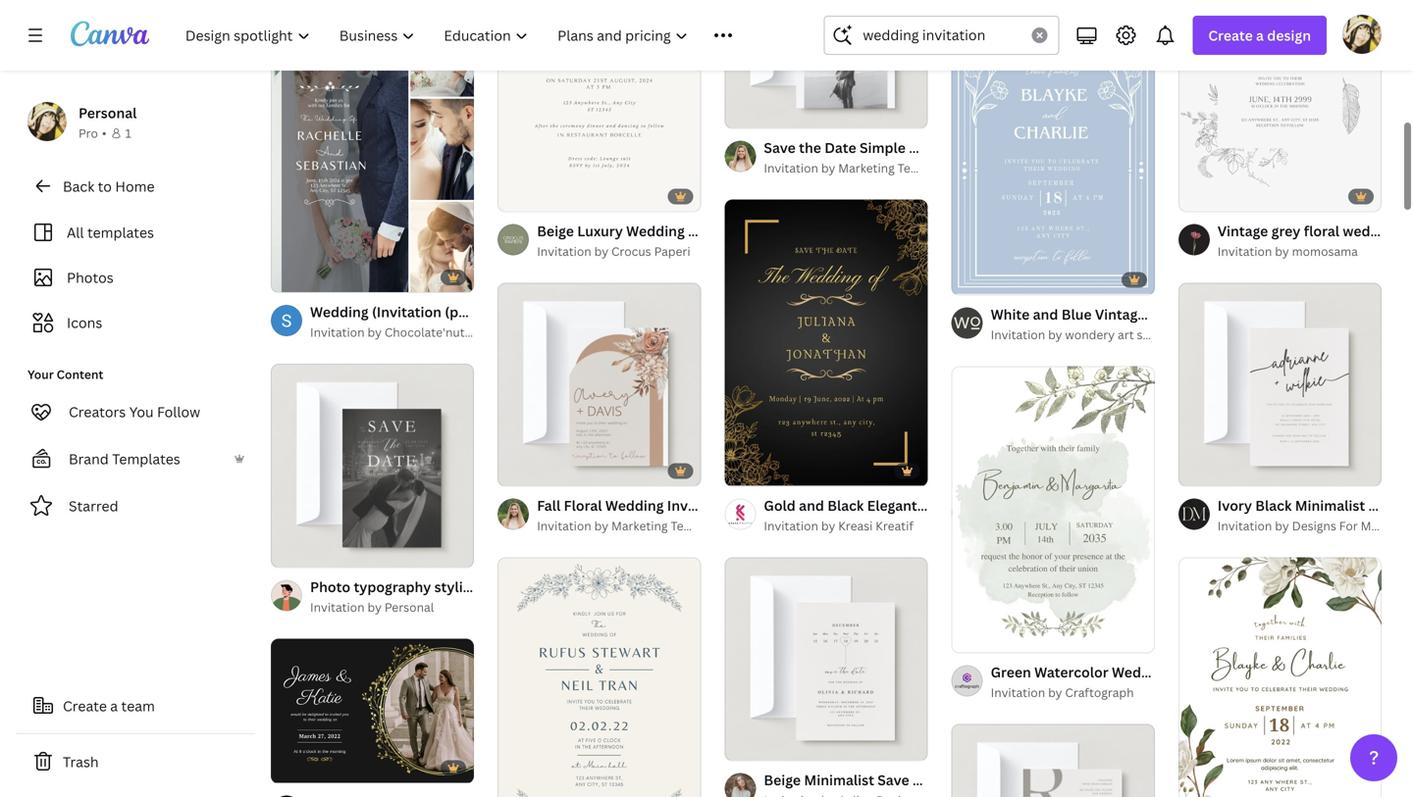 Task type: vqa. For each thing, say whether or not it's contained in the screenshot.
Invitation by Marketing Templates Co. of
yes



Task type: describe. For each thing, give the bounding box(es) containing it.
to
[[98, 177, 112, 196]]

invitation by marketing templates co. link for wedding
[[537, 517, 751, 536]]

invitation by marketing templates co. link for date
[[764, 158, 977, 178]]

back
[[63, 177, 94, 196]]

craftograph
[[1065, 685, 1134, 701]]

watercolor
[[1035, 663, 1109, 682]]

marketing inside fall floral wedding invitation invitation by marketing templates co.
[[611, 518, 668, 534]]

minimalist
[[1295, 497, 1365, 515]]

green watercolor wedding invitation portrait invitation by craftograph
[[991, 663, 1294, 701]]

1 of 2 for invitation by marketing templates co.
[[512, 463, 539, 478]]

by inside fall floral wedding invitation invitation by marketing templates co.
[[594, 518, 609, 534]]

beige minimalist save the date calendar wedding invitation image
[[725, 558, 928, 761]]

beige luxury wedding invitation link
[[537, 220, 753, 242]]

back to home
[[63, 177, 155, 196]]

1 of 2 up save
[[738, 104, 766, 119]]

1 of 2 link for invitation by designs for makers
[[1179, 283, 1382, 486]]

for
[[1339, 518, 1358, 534]]

brand templates link
[[16, 440, 255, 479]]

of for invitation by personal
[[293, 544, 304, 559]]

invitation by momosama link
[[1218, 242, 1382, 261]]

invitation by chocolate'nut studio link
[[310, 323, 505, 343]]

vintage inside vintage grey floral wedding in invitation by momosama
[[1218, 222, 1268, 240]]

invitation by personal link
[[310, 598, 474, 618]]

designs
[[1292, 518, 1337, 534]]

ivory black minimalist luxury link
[[1218, 495, 1413, 517]]

wedding
[[1343, 222, 1400, 240]]

green watercolor wedding invitation portrait image
[[952, 366, 1155, 653]]

1 of 2 for invitation by personal
[[285, 544, 312, 559]]

1 for "beige minimalist save the date calendar wedding invitation" image
[[738, 738, 744, 753]]

wedding (invitation (portrait)) link
[[310, 302, 511, 323]]

pro •
[[79, 125, 107, 141]]

floral
[[564, 497, 602, 515]]

home
[[115, 177, 155, 196]]

1 horizontal spatial personal
[[385, 600, 434, 616]]

2 up save
[[760, 104, 766, 119]]

0 horizontal spatial templates
[[112, 450, 180, 469]]

all templates link
[[27, 214, 243, 251]]

crocus
[[611, 243, 651, 259]]

by inside ivory black minimalist luxury invitation by designs for makers
[[1275, 518, 1289, 534]]

portrait
[[1242, 663, 1294, 682]]

momosama
[[1292, 243, 1358, 259]]

1 for ivory black minimalist luxury wedding invitation image
[[1192, 463, 1198, 478]]

beige luxury wedding invitation image
[[498, 0, 701, 211]]

invitation by designs for makers link
[[1218, 517, 1401, 536]]

2 for invitation by marketing templates co.
[[533, 463, 539, 478]]

create a design button
[[1193, 16, 1327, 55]]

wedding for luxury
[[626, 222, 685, 240]]

all templates
[[67, 223, 154, 242]]

1 of 3 link
[[725, 558, 928, 761]]

beige
[[537, 222, 574, 240]]

vintage grey floral wedding in link
[[1218, 220, 1413, 242]]

create a team
[[63, 697, 155, 716]]

templates inside save the date simple with photo invitation by marketing templates co.
[[898, 160, 956, 176]]

creators you follow
[[69, 403, 200, 422]]

invitation by kreasi kreatif
[[764, 518, 914, 534]]

by inside "beige luxury wedding invitation invitation by crocus paperi"
[[594, 243, 609, 259]]

marketing inside save the date simple with photo invitation by marketing templates co.
[[838, 160, 895, 176]]

fall floral wedding invitation image
[[498, 283, 701, 486]]

invitation by kreasi kreatif link
[[764, 517, 928, 536]]

ivory black minimalist luxury invitation by designs for makers
[[1218, 497, 1413, 534]]

a for design
[[1256, 26, 1264, 45]]

back to home link
[[16, 167, 255, 206]]

white
[[991, 305, 1030, 324]]

team
[[121, 697, 155, 716]]

brand
[[69, 450, 109, 469]]

black
[[1256, 497, 1292, 515]]

by inside green watercolor wedding invitation portrait invitation by craftograph
[[1048, 685, 1062, 701]]

vintage grey floral wedding invitation image
[[1179, 0, 1382, 211]]

art
[[1118, 327, 1134, 343]]

save the date simple with photo link
[[764, 137, 982, 158]]

by inside white and blue vintage wedding invitation invitation by wondery art studio
[[1048, 327, 1062, 343]]

wondery
[[1065, 327, 1115, 343]]

save
[[764, 138, 796, 157]]

trash link
[[16, 743, 255, 782]]

(portrait))
[[445, 303, 511, 322]]

green
[[991, 663, 1031, 682]]

studio
[[1137, 327, 1173, 343]]

pro
[[79, 125, 98, 141]]

icons
[[67, 314, 102, 332]]

wedding (invitation (portrait)) image
[[271, 6, 474, 293]]

1 of 2 link for invitation by personal
[[271, 364, 474, 568]]

•
[[102, 125, 107, 141]]

wedding inside white and blue vintage wedding invitation invitation by wondery art studio
[[1149, 305, 1208, 324]]

save the date simple with photo image
[[725, 0, 928, 128]]

Search search field
[[863, 17, 1020, 54]]

in
[[1403, 222, 1413, 240]]

minimal gold floral wedding invitation image
[[271, 639, 474, 784]]

create a team button
[[16, 687, 255, 726]]

1 of 2 for invitation by designs for makers
[[1192, 463, 1220, 478]]

wedding for watercolor
[[1112, 663, 1170, 682]]

chocolate'nut
[[385, 325, 465, 341]]

white and blue vintage wedding invitation invitation by wondery art studio
[[991, 305, 1276, 343]]



Task type: locate. For each thing, give the bounding box(es) containing it.
1 vertical spatial create
[[63, 697, 107, 716]]

invitation by marketing templates co. link down the floral
[[537, 517, 751, 536]]

templates down with
[[898, 160, 956, 176]]

templates inside fall floral wedding invitation invitation by marketing templates co.
[[671, 518, 729, 534]]

wedding
[[626, 222, 685, 240], [310, 303, 369, 322], [1149, 305, 1208, 324], [605, 497, 664, 515], [1112, 663, 1170, 682]]

a
[[1256, 26, 1264, 45], [110, 697, 118, 716]]

vintage inside white and blue vintage wedding invitation invitation by wondery art studio
[[1095, 305, 1146, 324]]

a left design
[[1256, 26, 1264, 45]]

create for create a team
[[63, 697, 107, 716]]

a for team
[[110, 697, 118, 716]]

create left design
[[1209, 26, 1253, 45]]

(invitation
[[372, 303, 442, 322]]

fall floral wedding invitation link
[[537, 495, 732, 517]]

0 horizontal spatial create
[[63, 697, 107, 716]]

wedding up "studio"
[[1149, 305, 1208, 324]]

starred link
[[16, 487, 255, 526]]

1 horizontal spatial marketing
[[838, 160, 895, 176]]

beige luxury wedding invitation invitation by crocus paperi
[[537, 222, 753, 259]]

co. down photo
[[959, 160, 977, 176]]

1 vertical spatial a
[[110, 697, 118, 716]]

by inside wedding (invitation (portrait)) invitation by chocolate'nut studio
[[368, 325, 382, 341]]

your
[[27, 367, 54, 383]]

wedding (invitation (portrait)) invitation by chocolate'nut studio
[[310, 303, 511, 341]]

follow
[[157, 403, 200, 422]]

photo typography stylish black and white save the date wedding party invitation image
[[271, 364, 474, 568]]

wedding right the floral
[[605, 497, 664, 515]]

marketing
[[838, 160, 895, 176], [611, 518, 668, 534]]

1 of 2
[[738, 104, 766, 119], [512, 463, 539, 478], [1192, 463, 1220, 478], [285, 544, 312, 559]]

white and blue vintage wedding invitation link
[[991, 304, 1276, 325]]

0 vertical spatial marketing
[[838, 160, 895, 176]]

templates
[[87, 223, 154, 242]]

1 of 2 link for invitation by marketing templates co.
[[498, 283, 701, 486]]

a inside dropdown button
[[1256, 26, 1264, 45]]

1 for save the date simple with photo
[[738, 104, 744, 119]]

0 horizontal spatial personal
[[79, 104, 137, 122]]

kreasi
[[838, 518, 873, 534]]

0 vertical spatial create
[[1209, 26, 1253, 45]]

create inside dropdown button
[[1209, 26, 1253, 45]]

of for invitation by marketing templates co.
[[520, 463, 531, 478]]

luxury inside ivory black minimalist luxury invitation by designs for makers
[[1369, 497, 1413, 515]]

invitation inside vintage grey floral wedding in invitation by momosama
[[1218, 243, 1272, 259]]

photos link
[[27, 259, 243, 296]]

None search field
[[824, 16, 1059, 55]]

design
[[1267, 26, 1311, 45]]

0 horizontal spatial marketing
[[611, 518, 668, 534]]

creators you follow link
[[16, 393, 255, 432]]

with
[[909, 138, 938, 157]]

wedding inside wedding (invitation (portrait)) invitation by chocolate'nut studio
[[310, 303, 369, 322]]

icons link
[[27, 304, 243, 342]]

0 vertical spatial templates
[[898, 160, 956, 176]]

2 vertical spatial templates
[[671, 518, 729, 534]]

invitation by marketing templates co. link down simple
[[764, 158, 977, 178]]

2 for invitation by designs for makers
[[1214, 463, 1220, 478]]

2 up invitation by personal
[[306, 544, 312, 559]]

gold and black elegant wedding invitation portrait image
[[725, 200, 928, 486]]

0 vertical spatial co.
[[959, 160, 977, 176]]

2 for invitation by personal
[[306, 544, 312, 559]]

starred
[[69, 497, 118, 516]]

marketing down save the date simple with photo link
[[838, 160, 895, 176]]

magnolia wedding invitation image
[[1179, 558, 1382, 798]]

0 horizontal spatial luxury
[[577, 222, 623, 240]]

2 horizontal spatial templates
[[898, 160, 956, 176]]

by inside vintage grey floral wedding in invitation by momosama
[[1275, 243, 1289, 259]]

of for invitation by designs for makers
[[1201, 463, 1211, 478]]

1 vertical spatial co.
[[732, 518, 751, 534]]

wedding for floral
[[605, 497, 664, 515]]

invitation by crocus paperi link
[[537, 242, 701, 261]]

co. inside fall floral wedding invitation invitation by marketing templates co.
[[732, 518, 751, 534]]

2
[[760, 104, 766, 119], [533, 463, 539, 478], [1214, 463, 1220, 478], [306, 544, 312, 559]]

a inside "button"
[[110, 697, 118, 716]]

blue
[[1062, 305, 1092, 324]]

date
[[825, 138, 856, 157]]

green watercolor wedding invitation portrait link
[[991, 662, 1294, 683]]

beige and brown simple minimalist wedding invitation image
[[952, 725, 1155, 798]]

wedding up paperi
[[626, 222, 685, 240]]

1 of 2 up invitation by personal
[[285, 544, 312, 559]]

floral
[[1304, 222, 1340, 240]]

invitation inside save the date simple with photo invitation by marketing templates co.
[[764, 160, 818, 176]]

1 of 3
[[738, 738, 767, 753]]

0 horizontal spatial invitation by marketing templates co. link
[[537, 517, 751, 536]]

1 of 2 link
[[725, 0, 928, 128], [498, 283, 701, 486], [1179, 283, 1382, 486], [271, 364, 474, 568]]

of
[[747, 104, 758, 119], [520, 463, 531, 478], [1201, 463, 1211, 478], [293, 544, 304, 559], [747, 738, 758, 753]]

0 vertical spatial invitation by marketing templates co. link
[[764, 158, 977, 178]]

create for create a design
[[1209, 26, 1253, 45]]

invitation
[[764, 160, 818, 176], [688, 222, 753, 240], [537, 243, 592, 259], [1218, 243, 1272, 259], [1211, 305, 1276, 324], [310, 325, 365, 341], [991, 327, 1045, 343], [667, 497, 732, 515], [764, 518, 818, 534], [537, 518, 592, 534], [1218, 518, 1272, 534], [310, 600, 365, 616], [1174, 663, 1239, 682], [991, 685, 1045, 701]]

1 horizontal spatial templates
[[671, 518, 729, 534]]

create a design
[[1209, 26, 1311, 45]]

1 horizontal spatial co.
[[959, 160, 977, 176]]

and
[[1033, 305, 1058, 324]]

brand templates
[[69, 450, 180, 469]]

1 vertical spatial personal
[[385, 600, 434, 616]]

personal
[[79, 104, 137, 122], [385, 600, 434, 616]]

1 of 2 up ivory
[[1192, 463, 1220, 478]]

a left team
[[110, 697, 118, 716]]

0 horizontal spatial co.
[[732, 518, 751, 534]]

vintage up art
[[1095, 305, 1146, 324]]

wedding left (invitation
[[310, 303, 369, 322]]

wedding inside green watercolor wedding invitation portrait invitation by craftograph
[[1112, 663, 1170, 682]]

1 vertical spatial templates
[[112, 450, 180, 469]]

ivory
[[1218, 497, 1252, 515]]

1 vertical spatial marketing
[[611, 518, 668, 534]]

2 up fall
[[533, 463, 539, 478]]

fall
[[537, 497, 561, 515]]

photos
[[67, 268, 114, 287]]

0 horizontal spatial a
[[110, 697, 118, 716]]

1 vertical spatial luxury
[[1369, 497, 1413, 515]]

0 vertical spatial luxury
[[577, 222, 623, 240]]

1 horizontal spatial invitation by marketing templates co. link
[[764, 158, 977, 178]]

by inside save the date simple with photo invitation by marketing templates co.
[[821, 160, 835, 176]]

co.
[[959, 160, 977, 176], [732, 518, 751, 534]]

create left team
[[63, 697, 107, 716]]

1 horizontal spatial a
[[1256, 26, 1264, 45]]

co. inside save the date simple with photo invitation by marketing templates co.
[[959, 160, 977, 176]]

create inside "button"
[[63, 697, 107, 716]]

wedding inside "beige luxury wedding invitation invitation by crocus paperi"
[[626, 222, 685, 240]]

1 inside 1 of 3 link
[[738, 738, 744, 753]]

templates down you
[[112, 450, 180, 469]]

0 horizontal spatial vintage
[[1095, 305, 1146, 324]]

1 horizontal spatial create
[[1209, 26, 1253, 45]]

photo
[[941, 138, 982, 157]]

invitation inside ivory black minimalist luxury invitation by designs for makers
[[1218, 518, 1272, 534]]

co. left "invitation by kreasi kreatif"
[[732, 518, 751, 534]]

paperi
[[654, 243, 691, 259]]

vintage left grey
[[1218, 222, 1268, 240]]

templates down "fall floral wedding invitation" link
[[671, 518, 729, 534]]

1 of 2 up fall
[[512, 463, 539, 478]]

ivory black minimalist luxury wedding invitation image
[[1179, 283, 1382, 486]]

1 vertical spatial invitation by marketing templates co. link
[[537, 517, 751, 536]]

floral wedding invitation image
[[498, 558, 701, 798]]

1 for the photo typography stylish black and white save the date wedding party invitation
[[285, 544, 290, 559]]

simple
[[860, 138, 906, 157]]

save the date simple with photo invitation by marketing templates co.
[[764, 138, 982, 176]]

1 for fall floral wedding invitation image
[[512, 463, 517, 478]]

0 vertical spatial a
[[1256, 26, 1264, 45]]

invitation inside wedding (invitation (portrait)) invitation by chocolate'nut studio
[[310, 325, 365, 341]]

invitation by personal
[[310, 600, 434, 616]]

the
[[799, 138, 821, 157]]

luxury inside "beige luxury wedding invitation invitation by crocus paperi"
[[577, 222, 623, 240]]

1
[[738, 104, 744, 119], [125, 125, 131, 141], [512, 463, 517, 478], [1192, 463, 1198, 478], [285, 544, 290, 559], [738, 738, 744, 753]]

creators
[[69, 403, 126, 422]]

makers
[[1361, 518, 1401, 534]]

fall floral wedding invitation invitation by marketing templates co.
[[537, 497, 751, 534]]

templates
[[898, 160, 956, 176], [112, 450, 180, 469], [671, 518, 729, 534]]

1 horizontal spatial luxury
[[1369, 497, 1413, 515]]

top level navigation element
[[173, 16, 777, 55], [173, 16, 777, 55]]

3
[[760, 738, 767, 753]]

1 vertical spatial vintage
[[1095, 305, 1146, 324]]

create
[[1209, 26, 1253, 45], [63, 697, 107, 716]]

by
[[821, 160, 835, 176], [594, 243, 609, 259], [1275, 243, 1289, 259], [368, 325, 382, 341], [1048, 327, 1062, 343], [821, 518, 835, 534], [594, 518, 609, 534], [1275, 518, 1289, 534], [368, 600, 382, 616], [1048, 685, 1062, 701]]

luxury up makers
[[1369, 497, 1413, 515]]

2 up ivory
[[1214, 463, 1220, 478]]

kreatif
[[876, 518, 914, 534]]

stephanie aranda image
[[1343, 14, 1382, 54]]

0 vertical spatial personal
[[79, 104, 137, 122]]

wedding up "craftograph"
[[1112, 663, 1170, 682]]

wedding inside fall floral wedding invitation invitation by marketing templates co.
[[605, 497, 664, 515]]

white and blue vintage wedding invitation image
[[952, 8, 1155, 295]]

1 horizontal spatial vintage
[[1218, 222, 1268, 240]]

grey
[[1272, 222, 1301, 240]]

0 vertical spatial vintage
[[1218, 222, 1268, 240]]

trash
[[63, 753, 99, 772]]

invitation by wondery art studio link
[[991, 325, 1173, 345]]

studio
[[468, 325, 505, 341]]

luxury up 'invitation by crocus paperi' link
[[577, 222, 623, 240]]

all
[[67, 223, 84, 242]]

vintage grey floral wedding in invitation by momosama
[[1218, 222, 1413, 259]]

your content
[[27, 367, 103, 383]]

marketing down "fall floral wedding invitation" link
[[611, 518, 668, 534]]

you
[[129, 403, 154, 422]]

vintage
[[1218, 222, 1268, 240], [1095, 305, 1146, 324]]

invitation by marketing templates co. link
[[764, 158, 977, 178], [537, 517, 751, 536]]



